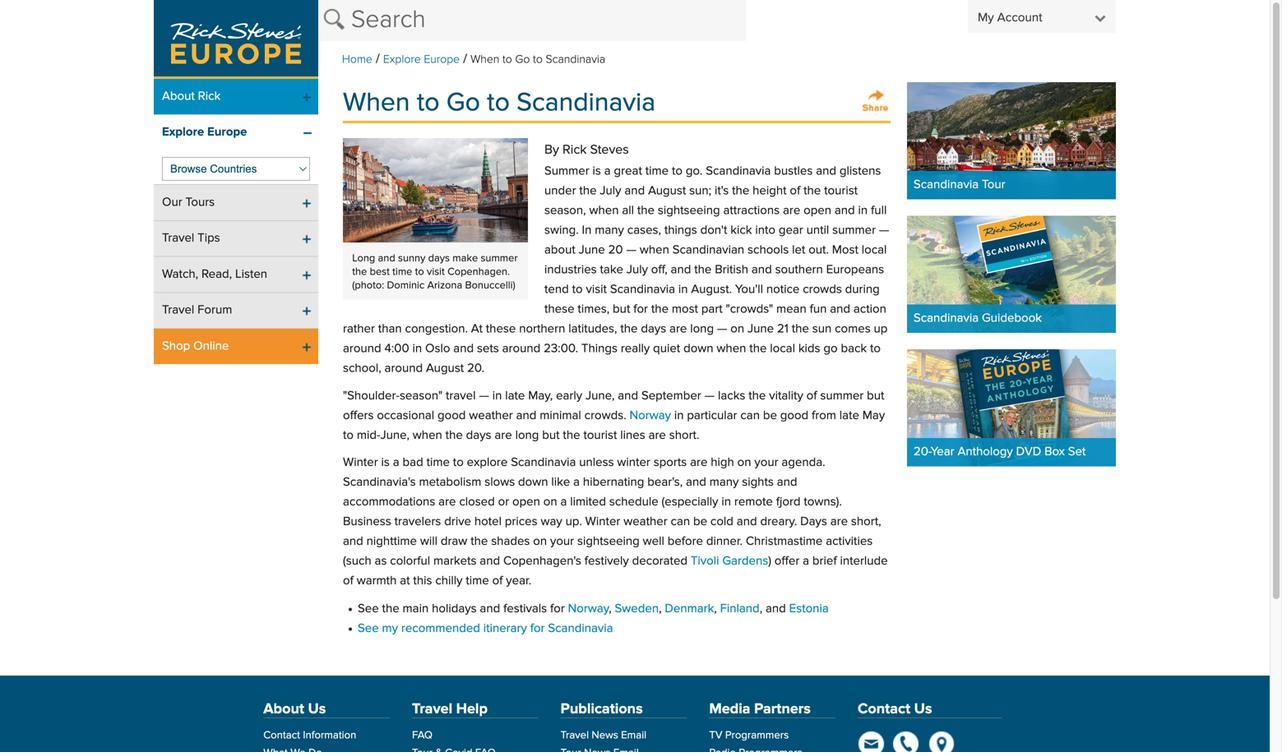 Task type: vqa. For each thing, say whether or not it's contained in the screenshot.
shades at the left of page
yes



Task type: describe. For each thing, give the bounding box(es) containing it.
sports
[[654, 457, 687, 469]]

out.
[[809, 244, 829, 257]]

but inside "shoulder-season" travel — in late may, early june, and september — lacks the vitality of summer but offers occasional good weather and minimal crowds.
[[867, 390, 884, 402]]

can inside in particular can be good from late may to mid-june, when the days are long but the tourist lines are short.
[[740, 410, 760, 422]]

time inside summer is a great time to go. scandinavia bustles and glistens under the july and august sun; it's the height of the tourist season, when all the sightseeing attractions are open and in full swing. in many cases, things don't kick into gear until summer — about june 20 — when scandinavian schools let out. most local industries take july off, and the british and southern europeans tend to visit scandinavia in august. you'll notice crowds during these times, but for the most part "crowds" mean fun and action rather than congestion. at these northern latitudes, the days are long — on june 21 the sun comes up around 4:00 in oslo and sets around 23:00. things really quiet down when the local kids go back to school, around august 20.
[[645, 165, 669, 178]]

high
[[711, 457, 734, 469]]

many inside winter is a bad time to explore scandinavia unless winter sports are high on your agenda. scandinavia's metabolism slows down like a hibernating bear's, and many sights and accommodations are closed or open on a limited schedule (especially in remote fjord towns). business travelers drive hotel prices way up. winter weather can be cold and dreary. days are short, and nighttime will draw the shades on your sightseeing well before dinner. christmastime activities (such as colorful markets and copenhagen's festively decorated
[[709, 477, 739, 489]]

go inside home / explore europe / when to go to scandinavia
[[515, 54, 530, 65]]

the inside winter is a bad time to explore scandinavia unless winter sports are high on your agenda. scandinavia's metabolism slows down like a hibernating bear's, and many sights and accommodations are closed or open on a limited schedule (especially in remote fjord towns). business travelers drive hotel prices way up. winter weather can be cold and dreary. days are short, and nighttime will draw the shades on your sightseeing well before dinner. christmastime activities (such as colorful markets and copenhagen's festively decorated
[[471, 536, 488, 548]]

— down full
[[879, 224, 889, 237]]

when down "crowds"
[[717, 343, 746, 355]]

best of scandinavia in 14 days tour 2024 image
[[907, 82, 1116, 199]]

bad
[[403, 457, 423, 469]]

"crowds"
[[726, 303, 773, 316]]

travel news email link
[[561, 731, 646, 742]]

visit inside long and sunny days make summer the best time to visit copenhagen. (photo: dominic arizona bonuccelli)
[[427, 267, 445, 278]]

june, inside "shoulder-season" travel — in late may, early june, and september — lacks the vitality of summer but offers occasional good weather and minimal crowds.
[[585, 390, 615, 402]]

watch,
[[162, 268, 198, 281]]

scandinavia inside see the main holidays and festivals for norway , sweden , denmark , finland , and estonia see my recommended itinerary for scandinavia
[[548, 623, 613, 635]]

into
[[755, 224, 775, 237]]

and right fun on the top right of page
[[830, 303, 850, 316]]

weather inside winter is a bad time to explore scandinavia unless winter sports are high on your agenda. scandinavia's metabolism slows down like a hibernating bear's, and many sights and accommodations are closed or open on a limited schedule (especially in remote fjord towns). business travelers drive hotel prices way up. winter weather can be cold and dreary. days are short, and nighttime will draw the shades on your sightseeing well before dinner. christmastime activities (such as colorful markets and copenhagen's festively decorated
[[623, 516, 667, 529]]

our
[[162, 196, 182, 209]]

be inside in particular can be good from late may to mid-june, when the days are long but the tourist lines are short.
[[763, 410, 777, 422]]

of inside "shoulder-season" travel — in late may, early june, and september — lacks the vitality of summer but offers occasional good weather and minimal crowds.
[[806, 390, 817, 402]]

tourist inside in particular can be good from late may to mid-june, when the days are long but the tourist lines are short.
[[583, 430, 617, 442]]

fun
[[810, 303, 827, 316]]

mean
[[776, 303, 806, 316]]

1 see from the top
[[358, 603, 379, 615]]

1 / from the left
[[376, 53, 380, 66]]

— right 20
[[626, 244, 636, 257]]

1 horizontal spatial august
[[648, 185, 686, 197]]

rick for about
[[198, 90, 221, 103]]

copenhagen image
[[343, 138, 528, 243]]

1 , from the left
[[609, 603, 612, 615]]

swing.
[[544, 224, 579, 237]]

1 horizontal spatial for
[[550, 603, 565, 615]]

in right 4:00
[[412, 343, 422, 355]]

days
[[800, 516, 827, 529]]

the inside long and sunny days make summer the best time to visit copenhagen. (photo: dominic arizona bonuccelli)
[[352, 267, 367, 278]]

Search the Rick Steves website text field
[[318, 0, 746, 41]]

copenhagen's
[[503, 556, 581, 568]]

days inside summer is a great time to go. scandinavia bustles and glistens under the july and august sun; it's the height of the tourist season, when all the sightseeing attractions are open and in full swing. in many cases, things don't kick into gear until summer — about june 20 — when scandinavian schools let out. most local industries take july off, and the british and southern europeans tend to visit scandinavia in august. you'll notice crowds during these times, but for the most part "crowds" mean fun and action rather than congestion. at these northern latitudes, the days are long — on june 21 the sun comes up around 4:00 in oslo and sets around 23:00. things really quiet down when the local kids go back to school, around august 20.
[[641, 323, 666, 335]]

the right the all
[[637, 205, 655, 217]]

2 see from the top
[[358, 623, 379, 635]]

really
[[621, 343, 650, 355]]

finland link
[[720, 603, 760, 615]]

limited
[[570, 496, 606, 509]]

travel tips link
[[154, 221, 318, 256]]

in left full
[[858, 205, 868, 217]]

on right high
[[737, 457, 751, 469]]

0 vertical spatial these
[[544, 303, 574, 316]]

scandinavia inside 'link'
[[914, 179, 979, 191]]

christmastime
[[746, 536, 823, 548]]

oslo
[[425, 343, 450, 355]]

shop online link
[[154, 329, 318, 364]]

it's
[[715, 185, 729, 197]]

and up (such
[[343, 536, 363, 548]]

and right bustles
[[816, 165, 836, 178]]

scandinavia guidebook image
[[907, 216, 1116, 333]]

main
[[403, 603, 429, 615]]

watch, read, listen
[[162, 268, 267, 281]]

travel for travel forum
[[162, 304, 194, 317]]

lines
[[620, 430, 645, 442]]

up.
[[565, 516, 582, 529]]

good inside in particular can be good from late may to mid-june, when the days are long but the tourist lines are short.
[[780, 410, 808, 422]]

by rick steves
[[544, 144, 629, 157]]

20-year anthology dvd box set image
[[907, 350, 1116, 467]]

and up the crowds.
[[618, 390, 638, 402]]

many inside summer is a great time to go. scandinavia bustles and glistens under the july and august sun; it's the height of the tourist season, when all the sightseeing attractions are open and in full swing. in many cases, things don't kick into gear until summer — about june 20 — when scandinavian schools let out. most local industries take july off, and the british and southern europeans tend to visit scandinavia in august. you'll notice crowds during these times, but for the most part "crowds" mean fun and action rather than congestion. at these northern latitudes, the days are long — on june 21 the sun comes up around 4:00 in oslo and sets around 23:00. things really quiet down when the local kids go back to school, around august 20.
[[595, 224, 624, 237]]

offer
[[774, 556, 800, 568]]

festivals
[[503, 603, 547, 615]]

the right it's
[[732, 185, 749, 197]]

scandinavia up by rick steves
[[517, 90, 655, 116]]

colorful
[[390, 556, 430, 568]]

dvd
[[1016, 446, 1041, 459]]

days inside long and sunny days make summer the best time to visit copenhagen. (photo: dominic arizona bonuccelli)
[[428, 253, 450, 264]]

sights
[[742, 477, 774, 489]]

rather
[[343, 323, 375, 335]]

are up gear
[[783, 205, 800, 217]]

scandinavia tour link
[[907, 82, 1116, 199]]

long and sunny days make summer the best time to visit copenhagen. (photo: dominic arizona bonuccelli)
[[352, 253, 518, 291]]

a for winter
[[393, 457, 399, 469]]

and down 'remote'
[[737, 516, 757, 529]]

1 horizontal spatial around
[[384, 363, 423, 375]]

and down great
[[624, 185, 645, 197]]

when inside home / explore europe / when to go to scandinavia
[[470, 54, 499, 65]]

summer
[[544, 165, 589, 178]]

short.
[[669, 430, 699, 442]]

scandinavia's
[[343, 477, 416, 489]]

up
[[874, 323, 888, 335]]

0 vertical spatial your
[[754, 457, 778, 469]]

1 vertical spatial june
[[747, 323, 774, 335]]

nighttime
[[366, 536, 417, 548]]

but inside in particular can be good from late may to mid-june, when the days are long but the tourist lines are short.
[[542, 430, 560, 442]]

when up off,
[[640, 244, 669, 257]]

anthology
[[958, 446, 1013, 459]]

steves
[[590, 144, 629, 157]]

1 vertical spatial when
[[343, 90, 410, 116]]

norway link for see the main holidays and festivals for
[[568, 603, 609, 615]]

0 horizontal spatial around
[[343, 343, 381, 355]]

are left high
[[690, 457, 708, 469]]

sightseeing inside winter is a bad time to explore scandinavia unless winter sports are high on your agenda. scandinavia's metabolism slows down like a hibernating bear's, and many sights and accommodations are closed or open on a limited schedule (especially in remote fjord towns). business travelers drive hotel prices way up. winter weather can be cold and dreary. days are short, and nighttime will draw the shades on your sightseeing well before dinner. christmastime activities (such as colorful markets and copenhagen's festively decorated
[[577, 536, 640, 548]]

time inside winter is a bad time to explore scandinavia unless winter sports are high on your agenda. scandinavia's metabolism slows down like a hibernating bear's, and many sights and accommodations are closed or open on a limited schedule (especially in remote fjord towns). business travelers drive hotel prices way up. winter weather can be cold and dreary. days are short, and nighttime will draw the shades on your sightseeing well before dinner. christmastime activities (such as colorful markets and copenhagen's festively decorated
[[426, 457, 450, 469]]

1 vertical spatial august
[[426, 363, 464, 375]]

fjord
[[776, 496, 801, 509]]

sweden
[[615, 603, 659, 615]]

a right like
[[573, 477, 580, 489]]

bear's,
[[647, 477, 683, 489]]

travel for travel news email
[[561, 731, 589, 742]]

about for about us
[[263, 702, 304, 717]]

and up fjord in the right of the page
[[777, 477, 797, 489]]

decorated
[[632, 556, 687, 568]]

and up the (especially
[[686, 477, 706, 489]]

1 vertical spatial these
[[486, 323, 516, 335]]

0 horizontal spatial for
[[530, 623, 545, 635]]

closed
[[459, 496, 495, 509]]

june, inside in particular can be good from late may to mid-june, when the days are long but the tourist lines are short.
[[380, 430, 409, 442]]

media
[[709, 702, 750, 717]]

1 horizontal spatial winter
[[585, 516, 620, 529]]

travel for travel help
[[412, 702, 452, 717]]

scandinavia left "guidebook"
[[914, 313, 979, 325]]

0 horizontal spatial your
[[550, 536, 574, 548]]

british
[[715, 264, 748, 276]]

box
[[1044, 446, 1065, 459]]

tv
[[709, 731, 722, 742]]

in
[[582, 224, 592, 237]]

us for about us
[[308, 702, 326, 717]]

off,
[[651, 264, 667, 276]]

slows
[[485, 477, 515, 489]]

best
[[370, 267, 390, 278]]

are up explore
[[495, 430, 512, 442]]

days inside in particular can be good from late may to mid-june, when the days are long but the tourist lines are short.
[[466, 430, 491, 442]]

the down minimal
[[563, 430, 580, 442]]

tips
[[197, 232, 220, 245]]

and right off,
[[671, 264, 691, 276]]

tend
[[544, 284, 569, 296]]

gear
[[779, 224, 803, 237]]

the right 21
[[792, 323, 809, 335]]

4 , from the left
[[760, 603, 762, 615]]

0 horizontal spatial july
[[600, 185, 621, 197]]

1 horizontal spatial explore europe link
[[383, 54, 460, 65]]

explore inside home / explore europe / when to go to scandinavia
[[383, 54, 421, 65]]

explore
[[467, 457, 508, 469]]

school,
[[343, 363, 381, 375]]

minimal
[[540, 410, 581, 422]]

the down "crowds"
[[749, 343, 767, 355]]

be inside winter is a bad time to explore scandinavia unless winter sports are high on your agenda. scandinavia's metabolism slows down like a hibernating bear's, and many sights and accommodations are closed or open on a limited schedule (especially in remote fjord towns). business travelers drive hotel prices way up. winter weather can be cold and dreary. days are short, and nighttime will draw the shades on your sightseeing well before dinner. christmastime activities (such as colorful markets and copenhagen's festively decorated
[[693, 516, 707, 529]]

(photo:
[[352, 281, 384, 291]]

rick steves' europe image
[[154, 0, 318, 76]]

at
[[400, 575, 410, 588]]

the down the travel
[[445, 430, 463, 442]]

summer inside summer is a great time to go. scandinavia bustles and glistens under the july and august sun; it's the height of the tourist season, when all the sightseeing attractions are open and in full swing. in many cases, things don't kick into gear until summer — about june 20 — when scandinavian schools let out. most local industries take july off, and the british and southern europeans tend to visit scandinavia in august. you'll notice crowds during these times, but for the most part "crowds" mean fun and action rather than congestion. at these northern latitudes, the days are long — on june 21 the sun comes up around 4:00 in oslo and sets around 23:00. things really quiet down when the local kids go back to school, around august 20.
[[832, 224, 876, 237]]

the down bustles
[[804, 185, 821, 197]]

warmth
[[357, 575, 397, 588]]

on inside summer is a great time to go. scandinavia bustles and glistens under the july and august sun; it's the height of the tourist season, when all the sightseeing attractions are open and in full swing. in many cases, things don't kick into gear until summer — about june 20 — when scandinavian schools let out. most local industries take july off, and the british and southern europeans tend to visit scandinavia in august. you'll notice crowds during these times, but for the most part "crowds" mean fun and action rather than congestion. at these northern latitudes, the days are long — on june 21 the sun comes up around 4:00 in oslo and sets around 23:00. things really quiet down when the local kids go back to school, around august 20.
[[730, 323, 744, 335]]

of left year.
[[492, 575, 503, 588]]

activities
[[826, 536, 873, 548]]

and down schools
[[752, 264, 772, 276]]

tivoli
[[691, 556, 719, 568]]

and up "see my recommended itinerary for scandinavia" link
[[480, 603, 500, 615]]

0 horizontal spatial explore
[[162, 126, 204, 139]]

— right the travel
[[479, 390, 489, 402]]

agenda.
[[782, 457, 825, 469]]

september
[[641, 390, 701, 402]]

during
[[845, 284, 880, 296]]

notice
[[766, 284, 800, 296]]

home / explore europe / when to go to scandinavia
[[342, 53, 605, 66]]

summer inside "shoulder-season" travel — in late may, early june, and september — lacks the vitality of summer but offers occasional good weather and minimal crowds.
[[820, 390, 864, 402]]

and down may,
[[516, 410, 536, 422]]

tour
[[982, 179, 1005, 191]]

home link
[[342, 54, 372, 65]]

sun;
[[689, 185, 711, 197]]

are up activities
[[830, 516, 848, 529]]

a for )
[[803, 556, 809, 568]]

winter
[[617, 457, 650, 469]]

schedule
[[609, 496, 658, 509]]

are down most
[[669, 323, 687, 335]]

scandinavia up it's
[[706, 165, 771, 178]]

our tours
[[162, 196, 215, 209]]

to inside in particular can be good from late may to mid-june, when the days are long but the tourist lines are short.
[[343, 430, 354, 442]]

in inside winter is a bad time to explore scandinavia unless winter sports are high on your agenda. scandinavia's metabolism slows down like a hibernating bear's, and many sights and accommodations are closed or open on a limited schedule (especially in remote fjord towns). business travelers drive hotel prices way up. winter weather can be cold and dreary. days are short, and nighttime will draw the shades on your sightseeing well before dinner. christmastime activities (such as colorful markets and copenhagen's festively decorated
[[722, 496, 731, 509]]

industries
[[544, 264, 597, 276]]

markets
[[433, 556, 476, 568]]

1 vertical spatial go
[[446, 90, 480, 116]]

action
[[853, 303, 886, 316]]

like
[[551, 477, 570, 489]]

and up 20.
[[453, 343, 474, 355]]

the right under on the left of the page
[[579, 185, 597, 197]]

on up copenhagen's
[[533, 536, 547, 548]]

scandinavian
[[672, 244, 744, 257]]

of down (such
[[343, 575, 353, 588]]

dreary.
[[760, 516, 797, 529]]

contact for contact information
[[263, 731, 300, 742]]

scandinavia tour
[[914, 179, 1005, 191]]

the inside "shoulder-season" travel — in late may, early june, and september — lacks the vitality of summer but offers occasional good weather and minimal crowds.
[[749, 390, 766, 402]]



Task type: locate. For each thing, give the bounding box(es) containing it.
2 good from the left
[[780, 410, 808, 422]]

travel news email
[[561, 731, 646, 742]]

our tours link
[[154, 185, 318, 220]]

when down home
[[343, 90, 410, 116]]

late left may,
[[505, 390, 525, 402]]

and left full
[[835, 205, 855, 217]]

festively
[[584, 556, 629, 568]]

1 horizontal spatial can
[[740, 410, 760, 422]]

winter
[[343, 457, 378, 469], [585, 516, 620, 529]]

scandinavia left tour
[[914, 179, 979, 191]]

1 vertical spatial weather
[[623, 516, 667, 529]]

time inside ) offer a brief interlude of warmth at this chilly time of year.
[[466, 575, 489, 588]]

many up 20
[[595, 224, 624, 237]]

,
[[609, 603, 612, 615], [659, 603, 662, 615], [714, 603, 717, 615], [760, 603, 762, 615]]

2 vertical spatial but
[[542, 430, 560, 442]]

times,
[[578, 303, 610, 316]]

0 horizontal spatial late
[[505, 390, 525, 402]]

finland
[[720, 603, 760, 615]]

in up cold
[[722, 496, 731, 509]]

my
[[978, 11, 994, 24]]

0 vertical spatial june
[[579, 244, 605, 257]]

0 horizontal spatial june
[[579, 244, 605, 257]]

1 horizontal spatial long
[[690, 323, 714, 335]]

1 horizontal spatial be
[[763, 410, 777, 422]]

open inside winter is a bad time to explore scandinavia unless winter sports are high on your agenda. scandinavia's metabolism slows down like a hibernating bear's, and many sights and accommodations are closed or open on a limited schedule (especially in remote fjord towns). business travelers drive hotel prices way up. winter weather can be cold and dreary. days are short, and nighttime will draw the shades on your sightseeing well before dinner. christmastime activities (such as colorful markets and copenhagen's festively decorated
[[512, 496, 540, 509]]

norway link for "shoulder-season" travel — in late may, early june, and september — lacks the vitality of summer but offers occasional good weather and minimal crowds.
[[630, 410, 671, 422]]

0 vertical spatial europe
[[424, 54, 460, 65]]

can inside winter is a bad time to explore scandinavia unless winter sports are high on your agenda. scandinavia's metabolism slows down like a hibernating bear's, and many sights and accommodations are closed or open on a limited schedule (especially in remote fjord towns). business travelers drive hotel prices way up. winter weather can be cold and dreary. days are short, and nighttime will draw the shades on your sightseeing well before dinner. christmastime activities (such as colorful markets and copenhagen's festively decorated
[[671, 516, 690, 529]]

1 horizontal spatial your
[[754, 457, 778, 469]]

0 vertical spatial for
[[633, 303, 648, 316]]

1 horizontal spatial open
[[804, 205, 831, 217]]

august.
[[691, 284, 732, 296]]

be down "vitality"
[[763, 410, 777, 422]]

1 horizontal spatial late
[[839, 410, 859, 422]]

norway link up the lines
[[630, 410, 671, 422]]

norway link
[[630, 410, 671, 422], [568, 603, 609, 615]]

0 horizontal spatial august
[[426, 363, 464, 375]]

1 vertical spatial explore europe link
[[154, 115, 318, 150]]

about up "explore europe"
[[162, 90, 195, 103]]

long down may,
[[515, 430, 539, 442]]

around down northern
[[502, 343, 540, 355]]

1 vertical spatial can
[[671, 516, 690, 529]]

a inside ) offer a brief interlude of warmth at this chilly time of year.
[[803, 556, 809, 568]]

when left the all
[[589, 205, 619, 217]]

local up europeans
[[862, 244, 887, 257]]

on up the way
[[543, 496, 557, 509]]

these up sets
[[486, 323, 516, 335]]

weather inside "shoulder-season" travel — in late may, early june, and september — lacks the vitality of summer but offers occasional good weather and minimal crowds.
[[469, 410, 513, 422]]

kick
[[730, 224, 752, 237]]

is for summer
[[593, 165, 601, 178]]

late inside "shoulder-season" travel — in late may, early june, and september — lacks the vitality of summer but offers occasional good weather and minimal crowds.
[[505, 390, 525, 402]]

many down high
[[709, 477, 739, 489]]

0 horizontal spatial when
[[343, 90, 410, 116]]

tv programmers
[[709, 731, 789, 742]]

1 vertical spatial norway link
[[568, 603, 609, 615]]

europeans
[[826, 264, 884, 276]]

0 horizontal spatial sightseeing
[[577, 536, 640, 548]]

0 horizontal spatial down
[[518, 477, 548, 489]]

europe up when to go to scandinavia
[[424, 54, 460, 65]]

rick inside about rick link
[[198, 90, 221, 103]]

a left brief
[[803, 556, 809, 568]]

0 vertical spatial sightseeing
[[658, 205, 720, 217]]

travelers
[[394, 516, 441, 529]]

2 horizontal spatial around
[[502, 343, 540, 355]]

0 vertical spatial explore
[[383, 54, 421, 65]]

0 vertical spatial winter
[[343, 457, 378, 469]]

0 horizontal spatial about
[[162, 90, 195, 103]]

is inside winter is a bad time to explore scandinavia unless winter sports are high on your agenda. scandinavia's metabolism slows down like a hibernating bear's, and many sights and accommodations are closed or open on a limited schedule (especially in remote fjord towns). business travelers drive hotel prices way up. winter weather can be cold and dreary. days are short, and nighttime will draw the shades on your sightseeing well before dinner. christmastime activities (such as colorful markets and copenhagen's festively decorated
[[381, 457, 390, 469]]

1 horizontal spatial days
[[466, 430, 491, 442]]

open inside summer is a great time to go. scandinavia bustles and glistens under the july and august sun; it's the height of the tourist season, when all the sightseeing attractions are open and in full swing. in many cases, things don't kick into gear until summer — about june 20 — when scandinavian schools let out. most local industries take july off, and the british and southern europeans tend to visit scandinavia in august. you'll notice crowds during these times, but for the most part "crowds" mean fun and action rather than congestion. at these northern latitudes, the days are long — on june 21 the sun comes up around 4:00 in oslo and sets around 23:00. things really quiet down when the local kids go back to school, around august 20.
[[804, 205, 831, 217]]

1 horizontal spatial these
[[544, 303, 574, 316]]

scandinavia down ) offer a brief interlude of warmth at this chilly time of year.
[[548, 623, 613, 635]]

travel left the news
[[561, 731, 589, 742]]

bustles
[[774, 165, 813, 178]]

0 horizontal spatial these
[[486, 323, 516, 335]]

can up the before
[[671, 516, 690, 529]]

go down the search the rick steves website text box
[[515, 54, 530, 65]]

0 horizontal spatial winter
[[343, 457, 378, 469]]

scandinavia guidebook link
[[907, 216, 1116, 333]]

media partners
[[709, 702, 811, 717]]

/
[[376, 53, 380, 66], [463, 53, 467, 66]]

visit inside summer is a great time to go. scandinavia bustles and glistens under the july and august sun; it's the height of the tourist season, when all the sightseeing attractions are open and in full swing. in many cases, things don't kick into gear until summer — about june 20 — when scandinavian schools let out. most local industries take july off, and the british and southern europeans tend to visit scandinavia in august. you'll notice crowds during these times, but for the most part "crowds" mean fun and action rather than congestion. at these northern latitudes, the days are long — on june 21 the sun comes up around 4:00 in oslo and sets around 23:00. things really quiet down when the local kids go back to school, around august 20.
[[586, 284, 607, 296]]

in up most
[[678, 284, 688, 296]]

1 vertical spatial open
[[512, 496, 540, 509]]

when inside in particular can be good from late may to mid-june, when the days are long but the tourist lines are short.
[[413, 430, 442, 442]]

0 vertical spatial see
[[358, 603, 379, 615]]

until
[[806, 224, 829, 237]]

tourist down the glistens
[[824, 185, 858, 197]]

1 vertical spatial see
[[358, 623, 379, 635]]

of inside summer is a great time to go. scandinavia bustles and glistens under the july and august sun; it's the height of the tourist season, when all the sightseeing attractions are open and in full swing. in many cases, things don't kick into gear until summer — about june 20 — when scandinavian schools let out. most local industries take july off, and the british and southern europeans tend to visit scandinavia in august. you'll notice crowds during these times, but for the most part "crowds" mean fun and action rather than congestion. at these northern latitudes, the days are long — on june 21 the sun comes up around 4:00 in oslo and sets around 23:00. things really quiet down when the local kids go back to school, around august 20.
[[790, 185, 800, 197]]

0 horizontal spatial us
[[308, 702, 326, 717]]

and inside long and sunny days make summer the best time to visit copenhagen. (photo: dominic arizona bonuccelli)
[[378, 253, 395, 264]]

is up scandinavia's
[[381, 457, 390, 469]]

take
[[600, 264, 623, 276]]

summer up copenhagen.
[[481, 253, 518, 264]]

july
[[600, 185, 621, 197], [626, 264, 648, 276]]

itinerary
[[483, 623, 527, 635]]

well
[[643, 536, 664, 548]]

tourist down the crowds.
[[583, 430, 617, 442]]

see left my
[[358, 623, 379, 635]]

go
[[515, 54, 530, 65], [446, 90, 480, 116]]

, left denmark link
[[659, 603, 662, 615]]

but up "may"
[[867, 390, 884, 402]]

2 horizontal spatial days
[[641, 323, 666, 335]]

summer up from
[[820, 390, 864, 402]]

1 horizontal spatial sightseeing
[[658, 205, 720, 217]]

days
[[428, 253, 450, 264], [641, 323, 666, 335], [466, 430, 491, 442]]

summer inside long and sunny days make summer the best time to visit copenhagen. (photo: dominic arizona bonuccelli)
[[481, 253, 518, 264]]

tivoli gardens link
[[691, 556, 768, 568]]

in inside "shoulder-season" travel — in late may, early june, and september — lacks the vitality of summer but offers occasional good weather and minimal crowds.
[[492, 390, 502, 402]]

is inside summer is a great time to go. scandinavia bustles and glistens under the july and august sun; it's the height of the tourist season, when all the sightseeing attractions are open and in full swing. in many cases, things don't kick into gear until summer — about june 20 — when scandinavian schools let out. most local industries take july off, and the british and southern europeans tend to visit scandinavia in august. you'll notice crowds during these times, but for the most part "crowds" mean fun and action rather than congestion. at these northern latitudes, the days are long — on june 21 the sun comes up around 4:00 in oslo and sets around 23:00. things really quiet down when the local kids go back to school, around august 20.
[[593, 165, 601, 178]]

days up explore
[[466, 430, 491, 442]]

holidays
[[432, 603, 477, 615]]

navigation
[[154, 0, 1116, 364]]

when down occasional
[[413, 430, 442, 442]]

remote
[[734, 496, 773, 509]]

1 horizontal spatial july
[[626, 264, 648, 276]]

see the main holidays and festivals for norway , sweden , denmark , finland , and estonia see my recommended itinerary for scandinavia
[[358, 603, 829, 635]]

2 / from the left
[[463, 53, 467, 66]]

programmers
[[725, 731, 789, 742]]

0 horizontal spatial days
[[428, 253, 450, 264]]

0 vertical spatial norway
[[630, 410, 671, 422]]

the up "really"
[[620, 323, 638, 335]]

0 vertical spatial local
[[862, 244, 887, 257]]

travel left tips
[[162, 232, 194, 245]]

is for winter
[[381, 457, 390, 469]]

news
[[592, 731, 618, 742]]

from
[[812, 410, 836, 422]]

1 horizontal spatial is
[[593, 165, 601, 178]]

open up until
[[804, 205, 831, 217]]

but inside summer is a great time to go. scandinavia bustles and glistens under the july and august sun; it's the height of the tourist season, when all the sightseeing attractions are open and in full swing. in many cases, things don't kick into gear until summer — about june 20 — when scandinavian schools let out. most local industries take july off, and the british and southern europeans tend to visit scandinavia in august. you'll notice crowds during these times, but for the most part "crowds" mean fun and action rather than congestion. at these northern latitudes, the days are long — on june 21 the sun comes up around 4:00 in oslo and sets around 23:00. things really quiet down when the local kids go back to school, around august 20.
[[613, 303, 630, 316]]

the down long on the left
[[352, 267, 367, 278]]

can down "lacks" on the right
[[740, 410, 760, 422]]

to inside long and sunny days make summer the best time to visit copenhagen. (photo: dominic arizona bonuccelli)
[[415, 267, 424, 278]]

1 vertical spatial july
[[626, 264, 648, 276]]

1 vertical spatial contact
[[263, 731, 300, 742]]

a inside summer is a great time to go. scandinavia bustles and glistens under the july and august sun; it's the height of the tourist season, when all the sightseeing attractions are open and in full swing. in many cases, things don't kick into gear until summer — about june 20 — when scandinavian schools let out. most local industries take july off, and the british and southern europeans tend to visit scandinavia in august. you'll notice crowds during these times, but for the most part "crowds" mean fun and action rather than congestion. at these northern latitudes, the days are long — on june 21 the sun comes up around 4:00 in oslo and sets around 23:00. things really quiet down when the local kids go back to school, around august 20.
[[604, 165, 611, 178]]

chevron down black image
[[1095, 11, 1106, 24]]

0 vertical spatial contact
[[858, 702, 910, 717]]

/ up when to go to scandinavia
[[463, 53, 467, 66]]

and down shades
[[480, 556, 500, 568]]

local down 21
[[770, 343, 795, 355]]

travel help
[[412, 702, 488, 717]]

norway inside see the main holidays and festivals for norway , sweden , denmark , finland , and estonia see my recommended itinerary for scandinavia
[[568, 603, 609, 615]]

us for contact us
[[914, 702, 932, 717]]

23:00.
[[544, 343, 578, 355]]

to inside winter is a bad time to explore scandinavia unless winter sports are high on your agenda. scandinavia's metabolism slows down like a hibernating bear's, and many sights and accommodations are closed or open on a limited schedule (especially in remote fjord towns). business travelers drive hotel prices way up. winter weather can be cold and dreary. days are short, and nighttime will draw the shades on your sightseeing well before dinner. christmastime activities (such as colorful markets and copenhagen's festively decorated
[[453, 457, 464, 469]]

down inside summer is a great time to go. scandinavia bustles and glistens under the july and august sun; it's the height of the tourist season, when all the sightseeing attractions are open and in full swing. in many cases, things don't kick into gear until summer — about june 20 — when scandinavian schools let out. most local industries take july off, and the british and southern europeans tend to visit scandinavia in august. you'll notice crowds during these times, but for the most part "crowds" mean fun and action rather than congestion. at these northern latitudes, the days are long — on june 21 the sun comes up around 4:00 in oslo and sets around 23:00. things really quiet down when the local kids go back to school, around august 20.
[[683, 343, 713, 355]]

recommended
[[401, 623, 480, 635]]

around down 4:00
[[384, 363, 423, 375]]

0 vertical spatial but
[[613, 303, 630, 316]]

0 vertical spatial is
[[593, 165, 601, 178]]

the left most
[[651, 303, 669, 316]]

good down the travel
[[437, 410, 466, 422]]

explore europe link
[[383, 54, 460, 65], [154, 115, 318, 150]]

explore
[[383, 54, 421, 65], [162, 126, 204, 139]]

and left the estonia
[[766, 603, 786, 615]]

"shoulder-
[[343, 390, 400, 402]]

late inside in particular can be good from late may to mid-june, when the days are long but the tourist lines are short.
[[839, 410, 859, 422]]

— up the "particular"
[[704, 390, 715, 402]]

under
[[544, 185, 576, 197]]

dominic
[[387, 281, 425, 291]]

0 horizontal spatial rick
[[198, 90, 221, 103]]

open up 'prices' on the left
[[512, 496, 540, 509]]

interlude
[[840, 556, 888, 568]]

time right chilly
[[466, 575, 489, 588]]

1 horizontal spatial contact
[[858, 702, 910, 717]]

winter down the limited
[[585, 516, 620, 529]]

you'll
[[735, 284, 763, 296]]

june, up the crowds.
[[585, 390, 615, 402]]

june,
[[585, 390, 615, 402], [380, 430, 409, 442]]

2 vertical spatial days
[[466, 430, 491, 442]]

but down minimal
[[542, 430, 560, 442]]

tourist inside summer is a great time to go. scandinavia bustles and glistens under the july and august sun; it's the height of the tourist season, when all the sightseeing attractions are open and in full swing. in many cases, things don't kick into gear until summer — about june 20 — when scandinavian schools let out. most local industries take july off, and the british and southern europeans tend to visit scandinavia in august. you'll notice crowds during these times, but for the most part "crowds" mean fun and action rather than congestion. at these northern latitudes, the days are long — on june 21 the sun comes up around 4:00 in oslo and sets around 23:00. things really quiet down when the local kids go back to school, around august 20.
[[824, 185, 858, 197]]

long inside summer is a great time to go. scandinavia bustles and glistens under the july and august sun; it's the height of the tourist season, when all the sightseeing attractions are open and in full swing. in many cases, things don't kick into gear until summer — about june 20 — when scandinavian schools let out. most local industries take july off, and the british and southern europeans tend to visit scandinavia in august. you'll notice crowds during these times, but for the most part "crowds" mean fun and action rather than congestion. at these northern latitudes, the days are long — on june 21 the sun comes up around 4:00 in oslo and sets around 23:00. things really quiet down when the local kids go back to school, around august 20.
[[690, 323, 714, 335]]

0 vertical spatial days
[[428, 253, 450, 264]]

shop online
[[162, 340, 229, 353]]

things
[[581, 343, 618, 355]]

1 horizontal spatial norway link
[[630, 410, 671, 422]]

a down like
[[560, 496, 567, 509]]

explore europe link down about rick link
[[154, 115, 318, 150]]

)
[[768, 556, 771, 568]]

0 vertical spatial down
[[683, 343, 713, 355]]

travel down watch,
[[162, 304, 194, 317]]

navigation containing /
[[154, 0, 1116, 364]]

winter is a bad time to explore scandinavia unless winter sports are high on your agenda. scandinavia's metabolism slows down like a hibernating bear's, and many sights and accommodations are closed or open on a limited schedule (especially in remote fjord towns). business travelers drive hotel prices way up. winter weather can be cold and dreary. days are short, and nighttime will draw the shades on your sightseeing well before dinner. christmastime activities (such as colorful markets and copenhagen's festively decorated
[[343, 457, 881, 568]]

1 vertical spatial local
[[770, 343, 795, 355]]

are down metabolism
[[438, 496, 456, 509]]

faq link
[[412, 731, 432, 742]]

1 horizontal spatial local
[[862, 244, 887, 257]]

be
[[763, 410, 777, 422], [693, 516, 707, 529]]

go down home / explore europe / when to go to scandinavia on the left top
[[446, 90, 480, 116]]

july left off,
[[626, 264, 648, 276]]

2 vertical spatial for
[[530, 623, 545, 635]]

(especially
[[662, 496, 718, 509]]

1 horizontal spatial visit
[[586, 284, 607, 296]]

0 vertical spatial be
[[763, 410, 777, 422]]

1 vertical spatial sightseeing
[[577, 536, 640, 548]]

scandinavia down off,
[[610, 284, 675, 296]]

comes
[[835, 323, 871, 335]]

the right "lacks" on the right
[[749, 390, 766, 402]]

your up the sights
[[754, 457, 778, 469]]

travel for travel tips
[[162, 232, 194, 245]]

1 vertical spatial down
[[518, 477, 548, 489]]

norway down ) offer a brief interlude of warmth at this chilly time of year.
[[568, 603, 609, 615]]

3 , from the left
[[714, 603, 717, 615]]

read,
[[201, 268, 232, 281]]

scandinavia inside winter is a bad time to explore scandinavia unless winter sports are high on your agenda. scandinavia's metabolism slows down like a hibernating bear's, and many sights and accommodations are closed or open on a limited schedule (especially in remote fjord towns). business travelers drive hotel prices way up. winter weather can be cold and dreary. days are short, and nighttime will draw the shades on your sightseeing well before dinner. christmastime activities (such as colorful markets and copenhagen's festively decorated
[[511, 457, 576, 469]]

0 vertical spatial explore europe link
[[383, 54, 460, 65]]

norway link down ) offer a brief interlude of warmth at this chilly time of year.
[[568, 603, 609, 615]]

denmark link
[[665, 603, 714, 615]]

forum
[[197, 304, 232, 317]]

2 us from the left
[[914, 702, 932, 717]]

august
[[648, 185, 686, 197], [426, 363, 464, 375]]

great
[[614, 165, 642, 178]]

0 vertical spatial weather
[[469, 410, 513, 422]]

see
[[358, 603, 379, 615], [358, 623, 379, 635]]

1 good from the left
[[437, 410, 466, 422]]

europe
[[424, 54, 460, 65], [207, 126, 247, 139]]

0 vertical spatial late
[[505, 390, 525, 402]]

help
[[456, 702, 488, 717]]

days up quiet
[[641, 323, 666, 335]]

1 vertical spatial norway
[[568, 603, 609, 615]]

most
[[672, 303, 698, 316]]

down left like
[[518, 477, 548, 489]]

visit up arizona
[[427, 267, 445, 278]]

, left finland "link"
[[714, 603, 717, 615]]

0 horizontal spatial be
[[693, 516, 707, 529]]

1 vertical spatial many
[[709, 477, 739, 489]]

a for summer
[[604, 165, 611, 178]]

europe inside home / explore europe / when to go to scandinavia
[[424, 54, 460, 65]]

unless
[[579, 457, 614, 469]]

4:00
[[384, 343, 409, 355]]

0 horizontal spatial tourist
[[583, 430, 617, 442]]

bonuccelli)
[[465, 281, 515, 291]]

0 horizontal spatial open
[[512, 496, 540, 509]]

business
[[343, 516, 391, 529]]

1 vertical spatial europe
[[207, 126, 247, 139]]

down right quiet
[[683, 343, 713, 355]]

in
[[858, 205, 868, 217], [678, 284, 688, 296], [412, 343, 422, 355], [492, 390, 502, 402], [674, 410, 684, 422], [722, 496, 731, 509]]

1 vertical spatial be
[[693, 516, 707, 529]]

don't
[[700, 224, 727, 237]]

my account
[[978, 11, 1042, 24]]

about us
[[263, 702, 326, 717]]

long inside in particular can be good from late may to mid-june, when the days are long but the tourist lines are short.
[[515, 430, 539, 442]]

1 vertical spatial for
[[550, 603, 565, 615]]

1 vertical spatial summer
[[481, 253, 518, 264]]

— down part at the right top
[[717, 323, 727, 335]]

may
[[862, 410, 885, 422]]

1 vertical spatial explore
[[162, 126, 204, 139]]

0 horizontal spatial explore europe link
[[154, 115, 318, 150]]

20-
[[914, 446, 931, 459]]

1 horizontal spatial go
[[515, 54, 530, 65]]

kids
[[798, 343, 820, 355]]

northern
[[519, 323, 565, 335]]

the down scandinavian
[[694, 264, 712, 276]]

good inside "shoulder-season" travel — in late may, early june, and september — lacks the vitality of summer but offers occasional good weather and minimal crowds.
[[437, 410, 466, 422]]

1 horizontal spatial june,
[[585, 390, 615, 402]]

of down bustles
[[790, 185, 800, 197]]

0 vertical spatial july
[[600, 185, 621, 197]]

a left great
[[604, 165, 611, 178]]

most
[[832, 244, 858, 257]]

1 horizontal spatial europe
[[424, 54, 460, 65]]

drive
[[444, 516, 471, 529]]

0 vertical spatial tourist
[[824, 185, 858, 197]]

explore europe link right home
[[383, 54, 460, 65]]

the inside see the main holidays and festivals for norway , sweden , denmark , finland , and estonia see my recommended itinerary for scandinavia
[[382, 603, 399, 615]]

hotel
[[474, 516, 502, 529]]

sightseeing up festively
[[577, 536, 640, 548]]

long down part at the right top
[[690, 323, 714, 335]]

down inside winter is a bad time to explore scandinavia unless winter sports are high on your agenda. scandinavia's metabolism slows down like a hibernating bear's, and many sights and accommodations are closed or open on a limited schedule (especially in remote fjord towns). business travelers drive hotel prices way up. winter weather can be cold and dreary. days are short, and nighttime will draw the shades on your sightseeing well before dinner. christmastime activities (such as colorful markets and copenhagen's festively decorated
[[518, 477, 548, 489]]

these down tend
[[544, 303, 574, 316]]

a
[[604, 165, 611, 178], [393, 457, 399, 469], [573, 477, 580, 489], [560, 496, 567, 509], [803, 556, 809, 568]]

0 horizontal spatial go
[[446, 90, 480, 116]]

june, down occasional
[[380, 430, 409, 442]]

quiet
[[653, 343, 680, 355]]

a left bad
[[393, 457, 399, 469]]

1 horizontal spatial explore
[[383, 54, 421, 65]]

0 horizontal spatial can
[[671, 516, 690, 529]]

contact for contact us
[[858, 702, 910, 717]]

1 us from the left
[[308, 702, 326, 717]]

1 vertical spatial long
[[515, 430, 539, 442]]

your down the way
[[550, 536, 574, 548]]

sightseeing inside summer is a great time to go. scandinavia bustles and glistens under the july and august sun; it's the height of the tourist season, when all the sightseeing attractions are open and in full swing. in many cases, things don't kick into gear until summer — about june 20 — when scandinavian schools let out. most local industries take july off, and the british and southern europeans tend to visit scandinavia in august. you'll notice crowds during these times, but for the most part "crowds" mean fun and action rather than congestion. at these northern latitudes, the days are long — on june 21 the sun comes up around 4:00 in oslo and sets around 23:00. things really quiet down when the local kids go back to school, around august 20.
[[658, 205, 720, 217]]

0 vertical spatial august
[[648, 185, 686, 197]]

for inside summer is a great time to go. scandinavia bustles and glistens under the july and august sun; it's the height of the tourist season, when all the sightseeing attractions are open and in full swing. in many cases, things don't kick into gear until summer — about june 20 — when scandinavian schools let out. most local industries take july off, and the british and southern europeans tend to visit scandinavia in august. you'll notice crowds during these times, but for the most part "crowds" mean fun and action rather than congestion. at these northern latitudes, the days are long — on june 21 the sun comes up around 4:00 in oslo and sets around 23:00. things really quiet down when the local kids go back to school, around august 20.
[[633, 303, 648, 316]]

rick for by
[[562, 144, 587, 157]]

weather down the travel
[[469, 410, 513, 422]]

0 horizontal spatial europe
[[207, 126, 247, 139]]

0 vertical spatial rick
[[198, 90, 221, 103]]

guidebook
[[982, 313, 1042, 325]]

june
[[579, 244, 605, 257], [747, 323, 774, 335]]

scandinavia inside home / explore europe / when to go to scandinavia
[[546, 54, 605, 65]]

days left the make
[[428, 253, 450, 264]]

in particular can be good from late may to mid-june, when the days are long but the tourist lines are short.
[[343, 410, 885, 442]]

to
[[502, 54, 512, 65], [533, 54, 543, 65], [417, 90, 440, 116], [487, 90, 510, 116], [672, 165, 683, 178], [415, 267, 424, 278], [572, 284, 583, 296], [870, 343, 881, 355], [343, 430, 354, 442], [453, 457, 464, 469]]

on down "crowds"
[[730, 323, 744, 335]]

denmark
[[665, 603, 714, 615]]

0 horizontal spatial local
[[770, 343, 795, 355]]

for down festivals
[[530, 623, 545, 635]]

0 vertical spatial many
[[595, 224, 624, 237]]

but right times,
[[613, 303, 630, 316]]

0 horizontal spatial is
[[381, 457, 390, 469]]

time up metabolism
[[426, 457, 450, 469]]

0 vertical spatial norway link
[[630, 410, 671, 422]]

in inside in particular can be good from late may to mid-june, when the days are long but the tourist lines are short.
[[674, 410, 684, 422]]

the down hotel on the bottom of page
[[471, 536, 488, 548]]

1 horizontal spatial weather
[[623, 516, 667, 529]]

1 vertical spatial visit
[[586, 284, 607, 296]]

around
[[343, 343, 381, 355], [502, 343, 540, 355], [384, 363, 423, 375]]

20-year anthology dvd box set
[[914, 446, 1086, 459]]

by
[[544, 144, 559, 157]]

are right the lines
[[648, 430, 666, 442]]

august down oslo
[[426, 363, 464, 375]]

scandinavia up like
[[511, 457, 576, 469]]

time inside long and sunny days make summer the best time to visit copenhagen. (photo: dominic arizona bonuccelli)
[[392, 267, 412, 278]]

2 , from the left
[[659, 603, 662, 615]]

1 vertical spatial your
[[550, 536, 574, 548]]

good
[[437, 410, 466, 422], [780, 410, 808, 422]]

the
[[579, 185, 597, 197], [732, 185, 749, 197], [804, 185, 821, 197], [637, 205, 655, 217], [694, 264, 712, 276], [352, 267, 367, 278], [651, 303, 669, 316], [620, 323, 638, 335], [792, 323, 809, 335], [749, 343, 767, 355], [749, 390, 766, 402], [445, 430, 463, 442], [563, 430, 580, 442], [471, 536, 488, 548], [382, 603, 399, 615]]

about for about rick
[[162, 90, 195, 103]]

1 horizontal spatial when
[[470, 54, 499, 65]]



